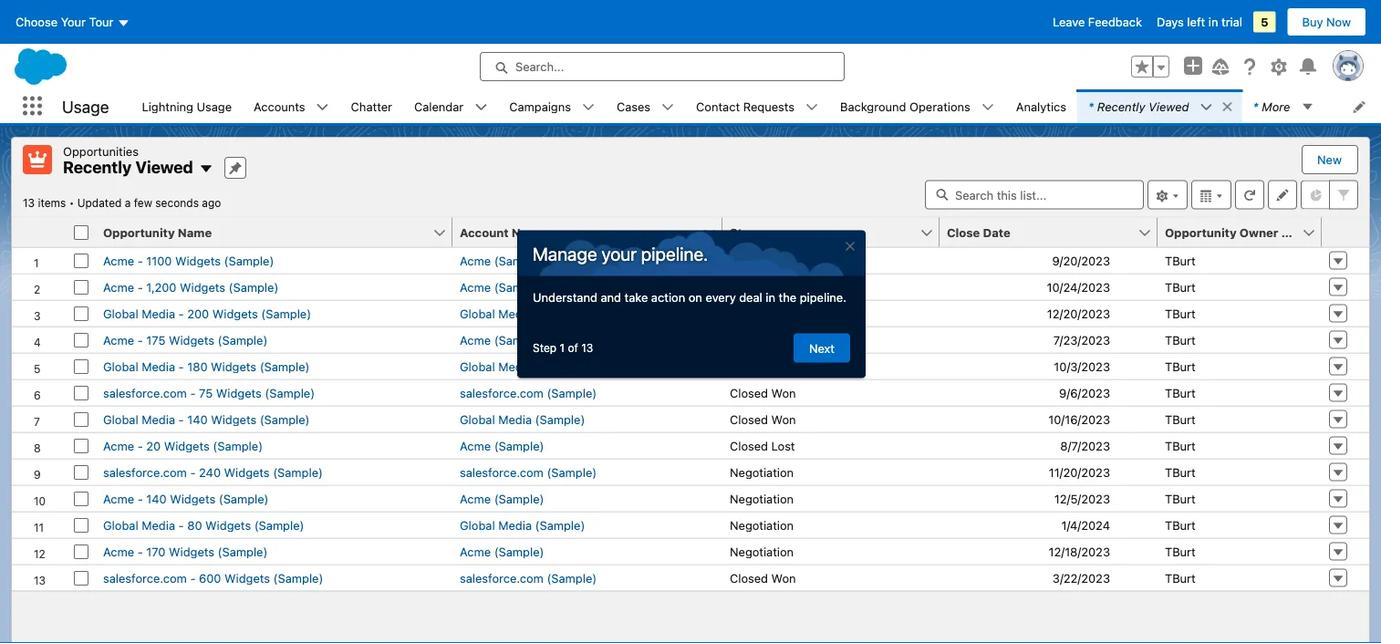 Task type: vqa. For each thing, say whether or not it's contained in the screenshot.
2nd TBurt from the top of the 'RECENTLY VIEWED' 'grid'
yes



Task type: locate. For each thing, give the bounding box(es) containing it.
140 down 75
[[187, 412, 208, 426]]

tburt for 9/6/2023
[[1165, 386, 1196, 400]]

0 vertical spatial 140
[[187, 412, 208, 426]]

name up acme - 1100 widgets (sample) link
[[178, 225, 212, 239]]

recently viewed|opportunities|list view element
[[11, 137, 1371, 643]]

widgets down 80
[[169, 545, 215, 558]]

usage up opportunities
[[62, 97, 109, 116]]

in inside 'dialog'
[[766, 291, 776, 304]]

1 horizontal spatial recently
[[1098, 99, 1146, 113]]

1 vertical spatial 140
[[146, 492, 167, 506]]

text default image right more
[[1302, 100, 1315, 113]]

cell
[[67, 218, 96, 248]]

salesforce.com
[[103, 386, 187, 400], [460, 386, 544, 400], [103, 465, 187, 479], [460, 465, 544, 479], [103, 571, 187, 585], [460, 571, 544, 585]]

salesforce.com (sample) for closed won
[[460, 386, 597, 400]]

* right the analytics
[[1089, 99, 1094, 113]]

won
[[772, 254, 796, 267], [772, 386, 796, 400], [772, 412, 796, 426], [772, 571, 796, 585]]

global
[[103, 307, 138, 320], [460, 307, 495, 320], [103, 360, 138, 373], [460, 360, 495, 373], [103, 412, 138, 426], [460, 412, 495, 426], [103, 518, 138, 532], [460, 518, 495, 532]]

acme - 140 widgets (sample) link
[[103, 492, 269, 506]]

acme (sample) for acme - 170 widgets (sample)
[[460, 545, 544, 558]]

opportunity down 'few'
[[103, 225, 175, 239]]

widgets for 600
[[225, 571, 270, 585]]

choose your tour
[[16, 15, 114, 29]]

closed
[[730, 254, 768, 267], [730, 333, 768, 347], [730, 386, 768, 400], [730, 412, 768, 426], [730, 439, 768, 453], [730, 571, 768, 585]]

widgets up 80
[[170, 492, 216, 506]]

analytics
[[1016, 99, 1067, 113]]

3 closed won from the top
[[730, 412, 796, 426]]

1 text default image from the left
[[1221, 100, 1234, 113]]

0 vertical spatial salesforce.com (sample)
[[460, 386, 597, 400]]

salesforce.com - 240 widgets (sample)
[[103, 465, 323, 479]]

acme for "acme - 20 widgets (sample)" link
[[103, 439, 134, 453]]

chatter
[[351, 99, 392, 113]]

text default image right cases
[[662, 101, 674, 114]]

1 vertical spatial closed lost
[[730, 439, 795, 453]]

*
[[1089, 99, 1094, 113], [1253, 99, 1259, 113]]

global for global media - 200 widgets (sample) link
[[103, 307, 138, 320]]

now
[[1327, 15, 1351, 29]]

5 acme (sample) from the top
[[460, 492, 544, 506]]

chatter link
[[340, 89, 403, 123]]

2 won from the top
[[772, 386, 796, 400]]

accounts link
[[243, 89, 316, 123]]

contact
[[696, 99, 740, 113]]

cases list item
[[606, 89, 685, 123]]

6 acme (sample) from the top
[[460, 545, 544, 558]]

tburt for 11/20/2023
[[1165, 465, 1196, 479]]

manage your pipeline. dialog
[[517, 230, 866, 378]]

choose
[[16, 15, 58, 29]]

lightning
[[142, 99, 193, 113]]

2 acme (sample) from the top
[[460, 280, 544, 294]]

left
[[1188, 15, 1206, 29]]

acme - 20 widgets (sample) link
[[103, 439, 263, 453]]

in
[[1209, 15, 1219, 29], [766, 291, 776, 304]]

1 closed from the top
[[730, 254, 768, 267]]

1 closed lost from the top
[[730, 333, 795, 347]]

1 horizontal spatial 140
[[187, 412, 208, 426]]

1 opportunity from the left
[[103, 225, 175, 239]]

choose your tour button
[[15, 7, 131, 37]]

1 vertical spatial pipeline.
[[800, 291, 847, 304]]

global media - 140 widgets (sample) link
[[103, 412, 310, 426]]

1 * from the left
[[1089, 99, 1094, 113]]

13 right of
[[582, 342, 593, 355]]

2 closed won from the top
[[730, 386, 796, 400]]

text default image inside "background operations" list item
[[982, 101, 995, 114]]

won for 10/16/2023
[[772, 412, 796, 426]]

1 horizontal spatial usage
[[197, 99, 232, 113]]

acme for acme - 1100 widgets (sample) link
[[103, 254, 134, 267]]

action image
[[1322, 218, 1370, 247]]

usage
[[62, 97, 109, 116], [197, 99, 232, 113]]

acme - 175 widgets (sample)
[[103, 333, 268, 347]]

text default image for cases
[[662, 101, 674, 114]]

closed for 10/16/2023
[[730, 412, 768, 426]]

text default image right the 'calendar'
[[475, 101, 488, 114]]

alias
[[1282, 225, 1311, 239]]

2 text default image from the left
[[582, 101, 595, 114]]

2 tburt from the top
[[1165, 280, 1196, 294]]

600
[[199, 571, 221, 585]]

cases
[[617, 99, 651, 113]]

understand
[[533, 291, 598, 304]]

negotiation for 12/18/2023
[[730, 545, 794, 558]]

days
[[1157, 15, 1184, 29]]

close date
[[947, 225, 1011, 239]]

feedback
[[1089, 15, 1143, 29]]

text default image right requests
[[806, 101, 819, 114]]

widgets up 200
[[180, 280, 225, 294]]

acme (sample) link
[[460, 254, 544, 267], [460, 280, 544, 294], [460, 333, 544, 347], [460, 439, 544, 453], [460, 492, 544, 506], [460, 545, 544, 558]]

closed for 8/7/2023
[[730, 439, 768, 453]]

opportunity for opportunity owner alias
[[1165, 225, 1237, 239]]

2 salesforce.com (sample) from the top
[[460, 465, 597, 479]]

opportunity inside button
[[1165, 225, 1237, 239]]

1 vertical spatial lost
[[772, 439, 795, 453]]

5 acme (sample) link from the top
[[460, 492, 544, 506]]

list containing lightning usage
[[131, 89, 1382, 123]]

name up manage at the top left
[[512, 225, 546, 239]]

3 acme (sample) link from the top
[[460, 333, 544, 347]]

viewed
[[1149, 99, 1190, 113], [135, 157, 193, 177]]

acme - 140 widgets (sample)
[[103, 492, 269, 506]]

closed lost
[[730, 333, 795, 347], [730, 439, 795, 453]]

13 left items
[[23, 197, 35, 209]]

1 horizontal spatial opportunity
[[1165, 225, 1237, 239]]

global media (sample)
[[460, 307, 585, 320], [460, 360, 585, 373], [460, 412, 585, 426], [460, 518, 585, 532]]

analysis
[[769, 307, 814, 320]]

2 name from the left
[[512, 225, 546, 239]]

global media - 180 widgets (sample) link
[[103, 360, 310, 373]]

2 vertical spatial salesforce.com (sample) link
[[460, 571, 597, 585]]

140
[[187, 412, 208, 426], [146, 492, 167, 506]]

2 opportunity from the left
[[1165, 225, 1237, 239]]

pipeline. up the "action"
[[641, 243, 708, 264]]

1 won from the top
[[772, 254, 796, 267]]

5 tburt from the top
[[1165, 360, 1196, 373]]

text default image right operations
[[982, 101, 995, 114]]

140 up 170
[[146, 492, 167, 506]]

accounts list item
[[243, 89, 340, 123]]

acme - 1100 widgets (sample) link
[[103, 254, 274, 267]]

pipeline. right the in the right of the page
[[800, 291, 847, 304]]

1 horizontal spatial name
[[512, 225, 546, 239]]

3 negotiation from the top
[[730, 465, 794, 479]]

2 global media (sample) from the top
[[460, 360, 585, 373]]

20
[[146, 439, 161, 453]]

12 tburt from the top
[[1165, 545, 1196, 558]]

global for third global media (sample) link from the bottom
[[460, 360, 495, 373]]

widgets
[[175, 254, 221, 267], [180, 280, 225, 294], [212, 307, 258, 320], [169, 333, 214, 347], [211, 360, 257, 373], [216, 386, 262, 400], [211, 412, 257, 426], [164, 439, 210, 453], [224, 465, 270, 479], [170, 492, 216, 506], [205, 518, 251, 532], [169, 545, 215, 558], [225, 571, 270, 585]]

0 horizontal spatial *
[[1089, 99, 1094, 113]]

3 salesforce.com (sample) link from the top
[[460, 571, 597, 585]]

7 tburt from the top
[[1165, 412, 1196, 426]]

0 vertical spatial salesforce.com (sample) link
[[460, 386, 597, 400]]

name inside 'button'
[[512, 225, 546, 239]]

contact requests link
[[685, 89, 806, 123]]

4 closed from the top
[[730, 412, 768, 426]]

text default image inside contact requests list item
[[806, 101, 819, 114]]

tburt for 8/7/2023
[[1165, 439, 1196, 453]]

acme (sample) for acme - 20 widgets (sample)
[[460, 439, 544, 453]]

requests
[[744, 99, 795, 113]]

1 horizontal spatial in
[[1209, 15, 1219, 29]]

-
[[137, 254, 143, 267], [137, 280, 143, 294], [178, 307, 184, 320], [137, 333, 143, 347], [178, 360, 184, 373], [190, 386, 196, 400], [178, 412, 184, 426], [137, 439, 143, 453], [190, 465, 196, 479], [137, 492, 143, 506], [178, 518, 184, 532], [137, 545, 143, 558], [190, 571, 196, 585]]

1 horizontal spatial *
[[1253, 99, 1259, 113]]

1 salesforce.com (sample) link from the top
[[460, 386, 597, 400]]

updated
[[77, 197, 122, 209]]

0 horizontal spatial 140
[[146, 492, 167, 506]]

won for 9/6/2023
[[772, 386, 796, 400]]

account name button
[[453, 218, 703, 247]]

11 tburt from the top
[[1165, 518, 1196, 532]]

0 horizontal spatial text default image
[[582, 101, 595, 114]]

seconds
[[155, 197, 199, 209]]

acme for 'acme (sample)' link for acme - 20 widgets (sample)
[[460, 439, 491, 453]]

text default image left * more
[[1200, 101, 1213, 114]]

salesforce.com (sample) for negotiation
[[460, 465, 597, 479]]

global media - 200 widgets (sample) link
[[103, 307, 311, 320]]

- for 1100
[[137, 254, 143, 267]]

* for * more
[[1253, 99, 1259, 113]]

name inside button
[[178, 225, 212, 239]]

1 vertical spatial salesforce.com (sample)
[[460, 465, 597, 479]]

widgets right 75
[[216, 386, 262, 400]]

widgets for 1100
[[175, 254, 221, 267]]

0 horizontal spatial recently
[[63, 157, 132, 177]]

in right left
[[1209, 15, 1219, 29]]

8 tburt from the top
[[1165, 439, 1196, 453]]

5 negotiation from the top
[[730, 518, 794, 532]]

text default image inside 'cases' list item
[[662, 101, 674, 114]]

•
[[69, 197, 74, 209]]

0 vertical spatial pipeline.
[[641, 243, 708, 264]]

widgets for 75
[[216, 386, 262, 400]]

6 acme (sample) link from the top
[[460, 545, 544, 558]]

global for first global media (sample) link from the top
[[460, 307, 495, 320]]

200
[[187, 307, 209, 320]]

text default image
[[1221, 100, 1234, 113], [582, 101, 595, 114], [806, 101, 819, 114]]

1 negotiation from the top
[[730, 280, 794, 294]]

text default image for *
[[1200, 101, 1213, 114]]

cell inside recently viewed grid
[[67, 218, 96, 248]]

contact requests list item
[[685, 89, 829, 123]]

list item
[[1078, 89, 1242, 123]]

widgets down global media - 140 widgets (sample)
[[164, 439, 210, 453]]

in up needs analysis
[[766, 291, 776, 304]]

0 vertical spatial closed lost
[[730, 333, 795, 347]]

4 negotiation from the top
[[730, 492, 794, 506]]

0 horizontal spatial opportunity
[[103, 225, 175, 239]]

0 horizontal spatial name
[[178, 225, 212, 239]]

240
[[199, 465, 221, 479]]

widgets right 200
[[212, 307, 258, 320]]

- for 75
[[190, 386, 196, 400]]

text default image for campaigns
[[582, 101, 595, 114]]

negotiation for 10/3/2023
[[730, 360, 794, 373]]

opportunity left owner
[[1165, 225, 1237, 239]]

1 name from the left
[[178, 225, 212, 239]]

recently
[[1098, 99, 1146, 113], [63, 157, 132, 177]]

1 vertical spatial in
[[766, 291, 776, 304]]

6 negotiation from the top
[[730, 545, 794, 558]]

salesforce.com (sample)
[[460, 386, 597, 400], [460, 465, 597, 479], [460, 571, 597, 585]]

0 vertical spatial lost
[[772, 333, 795, 347]]

global for second global media (sample) link from the bottom
[[460, 412, 495, 426]]

text default image inside campaigns list item
[[582, 101, 595, 114]]

3 closed from the top
[[730, 386, 768, 400]]

search...
[[516, 60, 564, 73]]

acme (sample) for acme - 175 widgets (sample)
[[460, 333, 544, 347]]

item number image
[[12, 218, 67, 247]]

0 horizontal spatial 13
[[23, 197, 35, 209]]

None search field
[[925, 180, 1144, 209]]

recently inside list
[[1098, 99, 1146, 113]]

4 acme (sample) link from the top
[[460, 439, 544, 453]]

acme (sample) link for acme - 175 widgets (sample)
[[460, 333, 544, 347]]

text default image inside calendar list item
[[475, 101, 488, 114]]

4 global media (sample) from the top
[[460, 518, 585, 532]]

item number element
[[12, 218, 67, 248]]

acme for acme - 140 widgets (sample) "link"
[[103, 492, 134, 506]]

acme for acme - 1,200 widgets (sample) link
[[103, 280, 134, 294]]

3 won from the top
[[772, 412, 796, 426]]

acme for the acme - 170 widgets (sample) link
[[103, 545, 134, 558]]

1 acme (sample) link from the top
[[460, 254, 544, 267]]

tburt for 12/20/2023
[[1165, 307, 1196, 320]]

1 global media (sample) from the top
[[460, 307, 585, 320]]

buy now
[[1303, 15, 1351, 29]]

175
[[146, 333, 166, 347]]

deal
[[739, 291, 763, 304]]

acme (sample) link for acme - 140 widgets (sample)
[[460, 492, 544, 506]]

tburt for 3/22/2023
[[1165, 571, 1196, 585]]

1 lost from the top
[[772, 333, 795, 347]]

closed lost for 7/23/2023
[[730, 333, 795, 347]]

widgets right 600
[[225, 571, 270, 585]]

recently up "updated"
[[63, 157, 132, 177]]

lightning usage link
[[131, 89, 243, 123]]

acme - 1100 widgets (sample)
[[103, 254, 274, 267]]

text default image left * more
[[1221, 100, 1234, 113]]

list
[[131, 89, 1382, 123]]

tburt for 1/4/2024
[[1165, 518, 1196, 532]]

widgets right 240
[[224, 465, 270, 479]]

2 closed lost from the top
[[730, 439, 795, 453]]

negotiation for 1/4/2024
[[730, 518, 794, 532]]

2 horizontal spatial text default image
[[1221, 100, 1234, 113]]

opportunity inside button
[[103, 225, 175, 239]]

name for opportunity name
[[178, 225, 212, 239]]

acme for first 'acme (sample)' link
[[460, 254, 491, 267]]

text default image right accounts
[[316, 101, 329, 114]]

0 horizontal spatial viewed
[[135, 157, 193, 177]]

text default image inside "accounts" list item
[[316, 101, 329, 114]]

1 closed won from the top
[[730, 254, 796, 267]]

widgets up 180
[[169, 333, 214, 347]]

closed won for 9/20/2023
[[730, 254, 796, 267]]

3 acme (sample) from the top
[[460, 333, 544, 347]]

date
[[983, 225, 1011, 239]]

1 tburt from the top
[[1165, 254, 1196, 267]]

widgets down salesforce.com - 75 widgets (sample) link
[[211, 412, 257, 426]]

1 horizontal spatial 13
[[582, 342, 593, 355]]

1,200
[[146, 280, 177, 294]]

1 salesforce.com (sample) from the top
[[460, 386, 597, 400]]

9 tburt from the top
[[1165, 465, 1196, 479]]

2 vertical spatial salesforce.com (sample)
[[460, 571, 597, 585]]

group
[[1132, 56, 1170, 78]]

1 horizontal spatial pipeline.
[[800, 291, 847, 304]]

2 acme (sample) link from the top
[[460, 280, 544, 294]]

4 acme (sample) from the top
[[460, 439, 544, 453]]

text default image
[[1302, 100, 1315, 113], [316, 101, 329, 114], [475, 101, 488, 114], [662, 101, 674, 114], [982, 101, 995, 114], [1200, 101, 1213, 114], [199, 162, 213, 176]]

tburt
[[1165, 254, 1196, 267], [1165, 280, 1196, 294], [1165, 307, 1196, 320], [1165, 333, 1196, 347], [1165, 360, 1196, 373], [1165, 386, 1196, 400], [1165, 412, 1196, 426], [1165, 439, 1196, 453], [1165, 465, 1196, 479], [1165, 492, 1196, 506], [1165, 518, 1196, 532], [1165, 545, 1196, 558], [1165, 571, 1196, 585]]

viewed down days
[[1149, 99, 1190, 113]]

stage button
[[723, 218, 920, 247]]

1/4/2024
[[1062, 518, 1111, 532]]

5 closed from the top
[[730, 439, 768, 453]]

opportunities
[[63, 144, 139, 158]]

viewed up seconds
[[135, 157, 193, 177]]

- for 1,200
[[137, 280, 143, 294]]

0 vertical spatial viewed
[[1149, 99, 1190, 113]]

widgets up acme - 1,200 widgets (sample)
[[175, 254, 221, 267]]

opportunity owner alias element
[[1158, 218, 1333, 248]]

1100
[[146, 254, 172, 267]]

text default image left cases
[[582, 101, 595, 114]]

* left more
[[1253, 99, 1259, 113]]

1 vertical spatial 13
[[582, 342, 593, 355]]

13 tburt from the top
[[1165, 571, 1196, 585]]

2 lost from the top
[[772, 439, 795, 453]]

stage element
[[723, 218, 951, 248]]

3 salesforce.com (sample) from the top
[[460, 571, 597, 585]]

salesforce.com - 75 widgets (sample) link
[[103, 386, 315, 400]]

widgets for 175
[[169, 333, 214, 347]]

calendar list item
[[403, 89, 498, 123]]

3 tburt from the top
[[1165, 307, 1196, 320]]

closed lost for 8/7/2023
[[730, 439, 795, 453]]

6 tburt from the top
[[1165, 386, 1196, 400]]

recently viewed status
[[23, 197, 77, 209]]

4 tburt from the top
[[1165, 333, 1196, 347]]

0 vertical spatial recently
[[1098, 99, 1146, 113]]

- for 600
[[190, 571, 196, 585]]

Search Recently Viewed list view. search field
[[925, 180, 1144, 209]]

recently viewed grid
[[12, 218, 1370, 592]]

3 text default image from the left
[[806, 101, 819, 114]]

salesforce.com - 600 widgets (sample)
[[103, 571, 323, 585]]

2 salesforce.com (sample) link from the top
[[460, 465, 597, 479]]

10 tburt from the top
[[1165, 492, 1196, 506]]

2 negotiation from the top
[[730, 360, 794, 373]]

widgets for 140
[[170, 492, 216, 506]]

usage right lightning
[[197, 99, 232, 113]]

lightning usage
[[142, 99, 232, 113]]

0 horizontal spatial in
[[766, 291, 776, 304]]

acme for acme - 175 widgets (sample) 'acme (sample)' link
[[460, 333, 491, 347]]

global for global media - 140 widgets (sample) link
[[103, 412, 138, 426]]

2 * from the left
[[1253, 99, 1259, 113]]

1 vertical spatial salesforce.com (sample) link
[[460, 465, 597, 479]]

2 closed from the top
[[730, 333, 768, 347]]

0 vertical spatial 13
[[23, 197, 35, 209]]

recently right the analytics
[[1098, 99, 1146, 113]]

1 horizontal spatial text default image
[[806, 101, 819, 114]]

0 horizontal spatial pipeline.
[[641, 243, 708, 264]]

closed won
[[730, 254, 796, 267], [730, 386, 796, 400], [730, 412, 796, 426], [730, 571, 796, 585]]

tburt for 10/24/2023
[[1165, 280, 1196, 294]]



Task type: describe. For each thing, give the bounding box(es) containing it.
manage
[[533, 243, 597, 264]]

* more
[[1253, 99, 1291, 113]]

0 horizontal spatial usage
[[62, 97, 109, 116]]

your
[[602, 243, 637, 264]]

12/18/2023
[[1049, 545, 1111, 558]]

global media - 80 widgets (sample) link
[[103, 518, 304, 532]]

11/20/2023
[[1049, 465, 1111, 479]]

tburt for 12/18/2023
[[1165, 545, 1196, 558]]

4 closed won from the top
[[730, 571, 796, 585]]

leave feedback link
[[1053, 15, 1143, 29]]

global media - 180 widgets (sample)
[[103, 360, 310, 373]]

- for 240
[[190, 465, 196, 479]]

analytics link
[[1005, 89, 1078, 123]]

contact requests
[[696, 99, 795, 113]]

acme - 175 widgets (sample) link
[[103, 333, 268, 347]]

close date element
[[940, 218, 1169, 248]]

text default image for background operations
[[982, 101, 995, 114]]

- for 170
[[137, 545, 143, 558]]

acme - 1,200 widgets (sample) link
[[103, 280, 279, 294]]

tburt for 7/23/2023
[[1165, 333, 1196, 347]]

10/16/2023
[[1049, 412, 1111, 426]]

global for global media - 180 widgets (sample) link
[[103, 360, 138, 373]]

close date button
[[940, 218, 1138, 247]]

3/22/2023
[[1053, 571, 1111, 585]]

acme - 170 widgets (sample)
[[103, 545, 268, 558]]

10/24/2023
[[1047, 280, 1111, 294]]

text default image up ago
[[199, 162, 213, 176]]

4 won from the top
[[772, 571, 796, 585]]

0 vertical spatial in
[[1209, 15, 1219, 29]]

widgets up salesforce.com - 75 widgets (sample)
[[211, 360, 257, 373]]

calendar link
[[403, 89, 475, 123]]

global media - 80 widgets (sample)
[[103, 518, 304, 532]]

text default image for contact requests
[[806, 101, 819, 114]]

acme for 2nd 'acme (sample)' link from the top
[[460, 280, 491, 294]]

2 global media (sample) link from the top
[[460, 360, 585, 373]]

3 global media (sample) from the top
[[460, 412, 585, 426]]

4 global media (sample) link from the top
[[460, 518, 585, 532]]

7/23/2023
[[1054, 333, 1111, 347]]

tburt for 12/5/2023
[[1165, 492, 1196, 506]]

negotiation for 10/24/2023
[[730, 280, 794, 294]]

background operations list item
[[829, 89, 1005, 123]]

opportunity name element
[[96, 218, 464, 248]]

account
[[460, 225, 509, 239]]

closed for 9/20/2023
[[730, 254, 768, 267]]

cases link
[[606, 89, 662, 123]]

global media - 200 widgets (sample)
[[103, 307, 311, 320]]

3 global media (sample) link from the top
[[460, 412, 585, 426]]

opportunity owner alias
[[1165, 225, 1311, 239]]

salesforce.com (sample) link for negotiation
[[460, 465, 597, 479]]

list item containing *
[[1078, 89, 1242, 123]]

step 1 of 13
[[533, 342, 593, 355]]

background operations
[[840, 99, 971, 113]]

13 inside manage your pipeline. 'dialog'
[[582, 342, 593, 355]]

- for 20
[[137, 439, 143, 453]]

- for 140
[[137, 492, 143, 506]]

170
[[146, 545, 166, 558]]

salesforce.com - 75 widgets (sample)
[[103, 386, 315, 400]]

usage inside "link"
[[197, 99, 232, 113]]

acme for 'acme (sample)' link associated with acme - 140 widgets (sample)
[[460, 492, 491, 506]]

none search field inside recently viewed|opportunities|list view element
[[925, 180, 1144, 209]]

widgets for 1,200
[[180, 280, 225, 294]]

acme for 'acme (sample)' link associated with acme - 170 widgets (sample)
[[460, 545, 491, 558]]

13 inside recently viewed|opportunities|list view element
[[23, 197, 35, 209]]

closed for 9/6/2023
[[730, 386, 768, 400]]

manage your pipeline.
[[533, 243, 708, 264]]

acme (sample) link for acme - 170 widgets (sample)
[[460, 545, 544, 558]]

few
[[134, 197, 152, 209]]

10/3/2023
[[1054, 360, 1111, 373]]

acme (sample) link for acme - 20 widgets (sample)
[[460, 439, 544, 453]]

buy now button
[[1287, 7, 1367, 37]]

text default image for accounts
[[316, 101, 329, 114]]

* for * recently viewed
[[1089, 99, 1094, 113]]

acme (sample) for acme - 140 widgets (sample)
[[460, 492, 544, 506]]

a
[[125, 197, 131, 209]]

1 vertical spatial viewed
[[135, 157, 193, 177]]

global media - 140 widgets (sample)
[[103, 412, 310, 426]]

closed for 7/23/2023
[[730, 333, 768, 347]]

and
[[601, 291, 621, 304]]

global for fourth global media (sample) link from the top of the recently viewed grid
[[460, 518, 495, 532]]

tburt for 9/20/2023
[[1165, 254, 1196, 267]]

acme - 170 widgets (sample) link
[[103, 545, 268, 558]]

campaigns list item
[[498, 89, 606, 123]]

account name
[[460, 225, 546, 239]]

5
[[1261, 15, 1269, 29]]

trial
[[1222, 15, 1243, 29]]

owner
[[1240, 225, 1279, 239]]

negotiation for 11/20/2023
[[730, 465, 794, 479]]

acme for the acme - 175 widgets (sample) link
[[103, 333, 134, 347]]

of
[[568, 342, 578, 355]]

9/6/2023
[[1060, 386, 1111, 400]]

understand and take action on every deal in the pipeline.
[[533, 291, 847, 304]]

name for account name
[[512, 225, 546, 239]]

next button
[[794, 334, 850, 363]]

salesforce.com (sample) link for closed won
[[460, 386, 597, 400]]

on
[[689, 291, 703, 304]]

acme - 1,200 widgets (sample)
[[103, 280, 279, 294]]

lost for 8/7/2023
[[772, 439, 795, 453]]

recently viewed
[[63, 157, 193, 177]]

days left in trial
[[1157, 15, 1243, 29]]

leave
[[1053, 15, 1085, 29]]

1
[[560, 342, 565, 355]]

1 vertical spatial recently
[[63, 157, 132, 177]]

75
[[199, 386, 213, 400]]

- for 175
[[137, 333, 143, 347]]

won for 9/20/2023
[[772, 254, 796, 267]]

180
[[187, 360, 208, 373]]

6 closed from the top
[[730, 571, 768, 585]]

lost for 7/23/2023
[[772, 333, 795, 347]]

widgets right 80
[[205, 518, 251, 532]]

1 acme (sample) from the top
[[460, 254, 544, 267]]

close
[[947, 225, 980, 239]]

tburt for 10/16/2023
[[1165, 412, 1196, 426]]

account name element
[[453, 218, 734, 248]]

opportunity name button
[[96, 218, 433, 247]]

widgets for 240
[[224, 465, 270, 479]]

your
[[61, 15, 86, 29]]

opportunity for opportunity name
[[103, 225, 175, 239]]

leave feedback
[[1053, 15, 1143, 29]]

tour
[[89, 15, 114, 29]]

text default image for calendar
[[475, 101, 488, 114]]

widgets for 20
[[164, 439, 210, 453]]

action element
[[1322, 218, 1370, 248]]

closed won for 10/16/2023
[[730, 412, 796, 426]]

ago
[[202, 197, 221, 209]]

salesforce.com - 240 widgets (sample) link
[[103, 465, 323, 479]]

80
[[187, 518, 202, 532]]

negotiation for 12/5/2023
[[730, 492, 794, 506]]

1 global media (sample) link from the top
[[460, 307, 585, 320]]

campaigns link
[[498, 89, 582, 123]]

the
[[779, 291, 797, 304]]

background
[[840, 99, 907, 113]]

take
[[625, 291, 648, 304]]

operations
[[910, 99, 971, 113]]

closed won for 9/6/2023
[[730, 386, 796, 400]]

search... button
[[480, 52, 845, 81]]

global for global media - 80 widgets (sample) link
[[103, 518, 138, 532]]

8/7/2023
[[1061, 439, 1111, 453]]

12/5/2023
[[1055, 492, 1111, 506]]

stage
[[730, 225, 764, 239]]

every
[[706, 291, 736, 304]]

1 horizontal spatial viewed
[[1149, 99, 1190, 113]]

widgets for 170
[[169, 545, 215, 558]]

13 items • updated a few seconds ago
[[23, 197, 221, 209]]

step
[[533, 342, 557, 355]]



